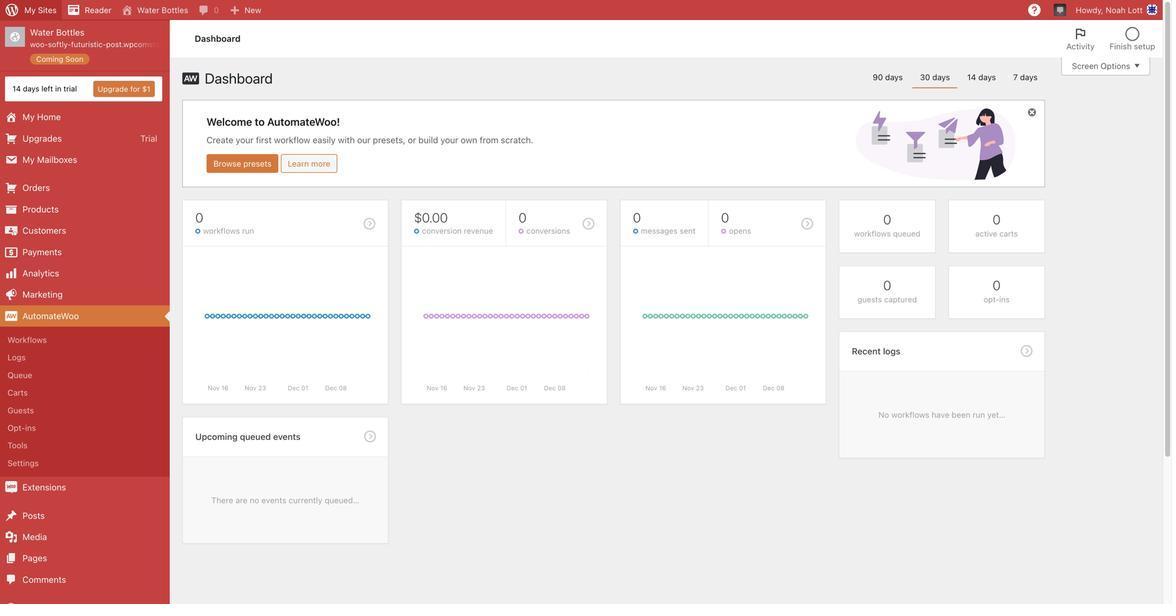 Task type: locate. For each thing, give the bounding box(es) containing it.
1 vertical spatial queued
[[240, 432, 271, 442]]

options
[[1101, 61, 1131, 71]]

0 inside toolbar navigation
[[214, 5, 219, 15]]

water bottles
[[137, 5, 188, 15]]

dec 01 for 0
[[726, 385, 746, 392]]

carts link
[[0, 384, 170, 402]]

2 01 from the left
[[520, 385, 527, 392]]

my left sites at the top
[[24, 5, 36, 15]]

3 nov 23 from the left
[[683, 385, 704, 392]]

nov 16 for 0
[[646, 385, 667, 392]]

days right 30
[[933, 72, 951, 82]]

water bottles woo-softly-futuristic-post.wpcomstaging.com coming soon
[[30, 27, 192, 63]]

days for 90 days
[[886, 72, 903, 82]]

queued up 0 guests captured
[[894, 229, 921, 238]]

1 horizontal spatial 08
[[558, 385, 566, 392]]

your left "own" at the left top of the page
[[441, 135, 459, 145]]

dec 08 for 0
[[763, 385, 785, 392]]

my for my mailboxes
[[22, 155, 35, 165]]

workflow
[[274, 135, 310, 145]]

build
[[419, 135, 438, 145]]

water
[[137, 5, 159, 15], [30, 27, 54, 37]]

water inside water bottles link
[[137, 5, 159, 15]]

nov 23 for 0
[[683, 385, 704, 392]]

workflows for 0
[[855, 229, 891, 238]]

0 vertical spatial 14
[[968, 72, 977, 82]]

3 nov from the left
[[427, 385, 439, 392]]

0 workflows queued
[[855, 212, 921, 238]]

2 horizontal spatial nov 16
[[646, 385, 667, 392]]

1 horizontal spatial nov 16
[[427, 385, 448, 392]]

dashboard up welcome
[[205, 70, 273, 87]]

6 nov from the left
[[683, 385, 695, 392]]

14 inside main menu "navigation"
[[12, 84, 21, 93]]

0 horizontal spatial 16
[[222, 385, 229, 392]]

howdy, noah lott
[[1076, 5, 1143, 15]]

sent
[[680, 226, 696, 235]]

bottles for water bottles woo-softly-futuristic-post.wpcomstaging.com coming soon
[[56, 27, 85, 37]]

90 days
[[873, 72, 903, 82]]

0 horizontal spatial water
[[30, 27, 54, 37]]

reader link
[[62, 0, 117, 20]]

0 vertical spatial my
[[24, 5, 36, 15]]

0 horizontal spatial 14
[[12, 84, 21, 93]]

0 horizontal spatial dec 08
[[325, 385, 347, 392]]

no workflows have been run yet…
[[879, 410, 1006, 420]]

water inside water bottles woo-softly-futuristic-post.wpcomstaging.com coming soon
[[30, 27, 54, 37]]

nov 16 for $0.00
[[427, 385, 448, 392]]

2 0.0 from the left
[[414, 313, 423, 320]]

workflows
[[7, 335, 47, 345]]

0 vertical spatial run
[[242, 226, 254, 235]]

0 vertical spatial ins
[[1000, 295, 1010, 304]]

extensions
[[22, 482, 66, 493]]

futuristic-
[[71, 40, 106, 49]]

1 vertical spatial water
[[30, 27, 54, 37]]

1 vertical spatial my
[[22, 112, 35, 122]]

days for 14 days
[[979, 72, 997, 82]]

my sites link
[[0, 0, 62, 20]]

0 horizontal spatial 08
[[339, 385, 347, 392]]

2 horizontal spatial 23
[[696, 385, 704, 392]]

0 horizontal spatial nov 16
[[208, 385, 229, 392]]

1 horizontal spatial dec 01
[[507, 385, 527, 392]]

1 vertical spatial ins
[[25, 423, 36, 433]]

0 horizontal spatial your
[[236, 135, 254, 145]]

30 days
[[921, 72, 951, 82]]

main menu navigation
[[0, 20, 192, 604]]

logs
[[884, 346, 901, 357]]

opens
[[727, 226, 752, 235]]

payments
[[22, 247, 62, 257]]

1 dec 01 from the left
[[288, 385, 308, 392]]

queue link
[[0, 367, 170, 384]]

lott
[[1128, 5, 1143, 15]]

tab list
[[1060, 20, 1163, 57]]

water up "woo-"
[[30, 27, 54, 37]]

08 for 0
[[777, 385, 785, 392]]

my down "upgrades"
[[22, 155, 35, 165]]

1 horizontal spatial 14
[[968, 72, 977, 82]]

messages
[[641, 226, 678, 235]]

0 horizontal spatial 23
[[258, 385, 266, 392]]

workflows link
[[0, 331, 170, 349]]

days inside 'link'
[[886, 72, 903, 82]]

0 horizontal spatial run
[[242, 226, 254, 235]]

orders
[[22, 183, 50, 193]]

queued…
[[325, 496, 360, 505]]

my inside toolbar navigation
[[24, 5, 36, 15]]

1 horizontal spatial your
[[441, 135, 459, 145]]

2 horizontal spatial 16
[[660, 385, 667, 392]]

16
[[222, 385, 229, 392], [441, 385, 448, 392], [660, 385, 667, 392]]

6 dec from the left
[[763, 385, 775, 392]]

ins inside main menu "navigation"
[[25, 423, 36, 433]]

1 horizontal spatial 01
[[520, 385, 527, 392]]

soon
[[65, 55, 83, 63]]

1 horizontal spatial bottles
[[162, 5, 188, 15]]

there are no events currently queued…
[[211, 496, 360, 505]]

2 horizontal spatial dec 08
[[763, 385, 785, 392]]

0.0 for 0
[[633, 313, 642, 320]]

analytics
[[22, 268, 59, 278]]

08 for $0.00
[[558, 385, 566, 392]]

14
[[968, 72, 977, 82], [12, 84, 21, 93]]

01 for 0
[[739, 385, 746, 392]]

2 16 from the left
[[441, 385, 448, 392]]

my home link
[[0, 107, 170, 128]]

days left left
[[23, 84, 39, 93]]

automatewoo link
[[0, 306, 170, 327]]

14 for 14 days left in trial
[[12, 84, 21, 93]]

workflows run
[[201, 226, 254, 235]]

1 horizontal spatial dec 08
[[544, 385, 566, 392]]

more
[[311, 159, 331, 168]]

nov 23
[[245, 385, 266, 392], [464, 385, 485, 392], [683, 385, 704, 392]]

3 nov 16 from the left
[[646, 385, 667, 392]]

carts
[[7, 388, 28, 398]]

welcome to automatewoo!
[[207, 115, 340, 128]]

2 vertical spatial my
[[22, 155, 35, 165]]

3 dec 01 from the left
[[726, 385, 746, 392]]

0 horizontal spatial nov 23
[[245, 385, 266, 392]]

dashboard down 0 link
[[195, 33, 241, 44]]

opt-
[[984, 295, 1000, 304]]

activity button
[[1060, 20, 1103, 57]]

2 08 from the left
[[558, 385, 566, 392]]

1 vertical spatial run
[[973, 410, 986, 420]]

your left the first
[[236, 135, 254, 145]]

14 for 14 days
[[968, 72, 977, 82]]

14 right the 30 days link
[[968, 72, 977, 82]]

no
[[250, 496, 259, 505]]

2 horizontal spatial 0.0
[[633, 313, 642, 320]]

2 dec 01 from the left
[[507, 385, 527, 392]]

automatewoo!
[[267, 115, 340, 128]]

days for 30 days
[[933, 72, 951, 82]]

0 horizontal spatial ins
[[25, 423, 36, 433]]

days right 90
[[886, 72, 903, 82]]

14 left left
[[12, 84, 21, 93]]

no
[[879, 410, 890, 420]]

bottles inside toolbar navigation
[[162, 5, 188, 15]]

1 horizontal spatial nov 23
[[464, 385, 485, 392]]

recent logs
[[852, 346, 901, 357]]

new link
[[224, 0, 266, 20]]

bottles left 0 link
[[162, 5, 188, 15]]

1 vertical spatial 14
[[12, 84, 21, 93]]

1 your from the left
[[236, 135, 254, 145]]

active
[[976, 229, 998, 238]]

workflows for no
[[892, 410, 930, 420]]

days inside main menu "navigation"
[[23, 84, 39, 93]]

3 01 from the left
[[739, 385, 746, 392]]

0 horizontal spatial 0.0
[[195, 313, 204, 320]]

1 vertical spatial bottles
[[56, 27, 85, 37]]

1 horizontal spatial 16
[[441, 385, 448, 392]]

0 horizontal spatial 01
[[302, 385, 308, 392]]

2 23 from the left
[[477, 385, 485, 392]]

create your first workflow easily with our presets, or build your own from scratch.
[[207, 135, 534, 145]]

5 dec from the left
[[726, 385, 738, 392]]

01 for $0.00
[[520, 385, 527, 392]]

my sites
[[24, 5, 57, 15]]

are
[[236, 496, 248, 505]]

2 horizontal spatial 08
[[777, 385, 785, 392]]

0 horizontal spatial bottles
[[56, 27, 85, 37]]

1 horizontal spatial queued
[[894, 229, 921, 238]]

2 nov 23 from the left
[[464, 385, 485, 392]]

setup
[[1135, 42, 1156, 51]]

bottles for water bottles
[[162, 5, 188, 15]]

run
[[242, 226, 254, 235], [973, 410, 986, 420]]

0 inside 0 opt-ins
[[993, 278, 1001, 293]]

0 vertical spatial water
[[137, 5, 159, 15]]

analytics link
[[0, 263, 170, 284]]

bottles inside water bottles woo-softly-futuristic-post.wpcomstaging.com coming soon
[[56, 27, 85, 37]]

1 vertical spatial events
[[262, 496, 287, 505]]

dec 08
[[325, 385, 347, 392], [544, 385, 566, 392], [763, 385, 785, 392]]

1 horizontal spatial ins
[[1000, 295, 1010, 304]]

1 horizontal spatial workflows
[[855, 229, 891, 238]]

days right the 7
[[1021, 72, 1038, 82]]

bottles up "softly-"
[[56, 27, 85, 37]]

1 horizontal spatial 23
[[477, 385, 485, 392]]

1 horizontal spatial 0.0
[[414, 313, 423, 320]]

3 23 from the left
[[696, 385, 704, 392]]

my home
[[22, 112, 61, 122]]

0
[[214, 5, 219, 15], [195, 210, 203, 226], [519, 210, 527, 226], [633, 210, 641, 226], [722, 210, 729, 226], [884, 212, 892, 227], [993, 212, 1001, 227], [884, 278, 892, 293], [993, 278, 1001, 293]]

0 link
[[193, 0, 224, 20]]

welcome
[[207, 115, 252, 128]]

learn more link
[[281, 154, 337, 173]]

queued right upcoming
[[240, 432, 271, 442]]

dashboard
[[195, 33, 241, 44], [205, 70, 273, 87]]

opt-ins link
[[0, 419, 170, 437]]

4 nov from the left
[[464, 385, 476, 392]]

pages
[[22, 553, 47, 564]]

2 horizontal spatial dec 01
[[726, 385, 746, 392]]

3 08 from the left
[[777, 385, 785, 392]]

0 vertical spatial queued
[[894, 229, 921, 238]]

easily
[[313, 135, 336, 145]]

2 horizontal spatial nov 23
[[683, 385, 704, 392]]

ins
[[1000, 295, 1010, 304], [25, 423, 36, 433]]

media link
[[0, 527, 170, 548]]

recent
[[852, 346, 881, 357]]

14 inside 14 days link
[[968, 72, 977, 82]]

2 horizontal spatial workflows
[[892, 410, 930, 420]]

30 days link
[[913, 66, 958, 88]]

my left "home"
[[22, 112, 35, 122]]

2 dec 08 from the left
[[544, 385, 566, 392]]

2 horizontal spatial 01
[[739, 385, 746, 392]]

2 nov 16 from the left
[[427, 385, 448, 392]]

0 inside 0 guests captured
[[884, 278, 892, 293]]

1 horizontal spatial run
[[973, 410, 986, 420]]

browse presets
[[214, 159, 272, 168]]

your
[[236, 135, 254, 145], [441, 135, 459, 145]]

toolbar navigation
[[0, 0, 1163, 22]]

0 horizontal spatial dec 01
[[288, 385, 308, 392]]

comments
[[22, 575, 66, 585]]

bottles
[[162, 5, 188, 15], [56, 27, 85, 37]]

3 dec 08 from the left
[[763, 385, 785, 392]]

water up post.wpcomstaging.com
[[137, 5, 159, 15]]

90
[[873, 72, 883, 82]]

01
[[302, 385, 308, 392], [520, 385, 527, 392], [739, 385, 746, 392]]

0 vertical spatial bottles
[[162, 5, 188, 15]]

days left the 7
[[979, 72, 997, 82]]

create
[[207, 135, 234, 145]]

workflows inside 0 workflows queued
[[855, 229, 891, 238]]

1 horizontal spatial water
[[137, 5, 159, 15]]

5 nov from the left
[[646, 385, 658, 392]]

16 for 0
[[660, 385, 667, 392]]

3 16 from the left
[[660, 385, 667, 392]]

3 0.0 from the left
[[633, 313, 642, 320]]



Task type: describe. For each thing, give the bounding box(es) containing it.
currently
[[289, 496, 323, 505]]

there
[[211, 496, 233, 505]]

with
[[338, 135, 355, 145]]

sites
[[38, 5, 57, 15]]

upgrade
[[98, 85, 128, 93]]

captured
[[885, 295, 917, 304]]

7
[[1014, 72, 1018, 82]]

1 vertical spatial dashboard
[[205, 70, 273, 87]]

1 01 from the left
[[302, 385, 308, 392]]

7 days
[[1014, 72, 1038, 82]]

0.0 for $0.00
[[414, 313, 423, 320]]

upgrades
[[22, 133, 62, 143]]

3 dec from the left
[[507, 385, 519, 392]]

1 0.0 from the left
[[195, 313, 204, 320]]

0 horizontal spatial queued
[[240, 432, 271, 442]]

14 days link
[[960, 66, 1004, 88]]

30
[[921, 72, 931, 82]]

howdy,
[[1076, 5, 1104, 15]]

1 nov 23 from the left
[[245, 385, 266, 392]]

2 your from the left
[[441, 135, 459, 145]]

water for water bottles woo-softly-futuristic-post.wpcomstaging.com coming soon
[[30, 27, 54, 37]]

logs
[[7, 353, 26, 362]]

payments link
[[0, 242, 170, 263]]

1 23 from the left
[[258, 385, 266, 392]]

customers
[[22, 225, 66, 236]]

noah
[[1106, 5, 1126, 15]]

settings
[[7, 459, 39, 468]]

conversions
[[525, 226, 571, 235]]

presets
[[244, 159, 272, 168]]

0 horizontal spatial workflows
[[203, 226, 240, 235]]

learn
[[288, 159, 309, 168]]

reader
[[85, 5, 112, 15]]

screen options
[[1073, 61, 1131, 71]]

ins inside 0 opt-ins
[[1000, 295, 1010, 304]]

0 guests captured
[[858, 278, 917, 304]]

days for 7 days
[[1021, 72, 1038, 82]]

browse
[[214, 159, 241, 168]]

our
[[357, 135, 371, 145]]

4 dec from the left
[[544, 385, 556, 392]]

in
[[55, 84, 61, 93]]

guests
[[7, 406, 34, 415]]

2 nov from the left
[[245, 385, 257, 392]]

first
[[256, 135, 272, 145]]

23 for 0
[[696, 385, 704, 392]]

pages link
[[0, 548, 170, 569]]

0 active carts
[[976, 212, 1019, 238]]

products
[[22, 204, 59, 214]]

guests link
[[0, 402, 170, 419]]

marketing link
[[0, 284, 170, 306]]

dec 08 for $0.00
[[544, 385, 566, 392]]

1 16 from the left
[[222, 385, 229, 392]]

opt-ins
[[7, 423, 36, 433]]

conversion
[[422, 226, 462, 235]]

1 dec 08 from the left
[[325, 385, 347, 392]]

yet…
[[988, 410, 1006, 420]]

0 opt-ins
[[984, 278, 1010, 304]]

home
[[37, 112, 61, 122]]

post.wpcomstaging.com
[[106, 40, 192, 49]]

marketing
[[22, 290, 63, 300]]

1 08 from the left
[[339, 385, 347, 392]]

messages sent
[[639, 226, 696, 235]]

coming
[[36, 55, 63, 63]]

upcoming
[[195, 432, 238, 442]]

tab list containing activity
[[1060, 20, 1163, 57]]

0 inside 0 workflows queued
[[884, 212, 892, 227]]

products link
[[0, 199, 170, 220]]

settings link
[[0, 455, 170, 472]]

have
[[932, 410, 950, 420]]

browse presets link
[[207, 154, 279, 173]]

notification image
[[1056, 4, 1066, 14]]

1 nov from the left
[[208, 385, 220, 392]]

my mailboxes
[[22, 155, 77, 165]]

upgrade for $1
[[98, 85, 150, 93]]

finish
[[1110, 42, 1132, 51]]

$0.00
[[414, 210, 448, 226]]

dec 01 for $0.00
[[507, 385, 527, 392]]

guests
[[858, 295, 883, 304]]

1 dec from the left
[[288, 385, 300, 392]]

7 days link
[[1006, 66, 1046, 88]]

upcoming queued events
[[195, 432, 301, 442]]

1 nov 16 from the left
[[208, 385, 229, 392]]

automatewoo
[[22, 311, 79, 321]]

2 dec from the left
[[325, 385, 337, 392]]

my for my sites
[[24, 5, 36, 15]]

0 vertical spatial events
[[273, 432, 301, 442]]

scratch.
[[501, 135, 534, 145]]

extensions link
[[0, 477, 170, 498]]

or
[[408, 135, 416, 145]]

water bottles link
[[117, 0, 193, 20]]

posts
[[22, 511, 45, 521]]

queued inside 0 workflows queued
[[894, 229, 921, 238]]

softly-
[[48, 40, 71, 49]]

nov 23 for $0.00
[[464, 385, 485, 392]]

opt-
[[7, 423, 25, 433]]

my for my home
[[22, 112, 35, 122]]

0 vertical spatial dashboard
[[195, 33, 241, 44]]

screen
[[1073, 61, 1099, 71]]

16 for $0.00
[[441, 385, 448, 392]]

for
[[130, 85, 140, 93]]

trial
[[64, 84, 77, 93]]

comments link
[[0, 569, 170, 591]]

activity
[[1067, 42, 1095, 51]]

upgrade for $1 button
[[93, 81, 155, 97]]

left
[[41, 84, 53, 93]]

14 days
[[968, 72, 997, 82]]

queue
[[7, 371, 32, 380]]

0 inside '0 active carts'
[[993, 212, 1001, 227]]

customers link
[[0, 220, 170, 242]]

23 for $0.00
[[477, 385, 485, 392]]

water for water bottles
[[137, 5, 159, 15]]

days for 14 days left in trial
[[23, 84, 39, 93]]



Task type: vqa. For each thing, say whether or not it's contained in the screenshot.
captured
yes



